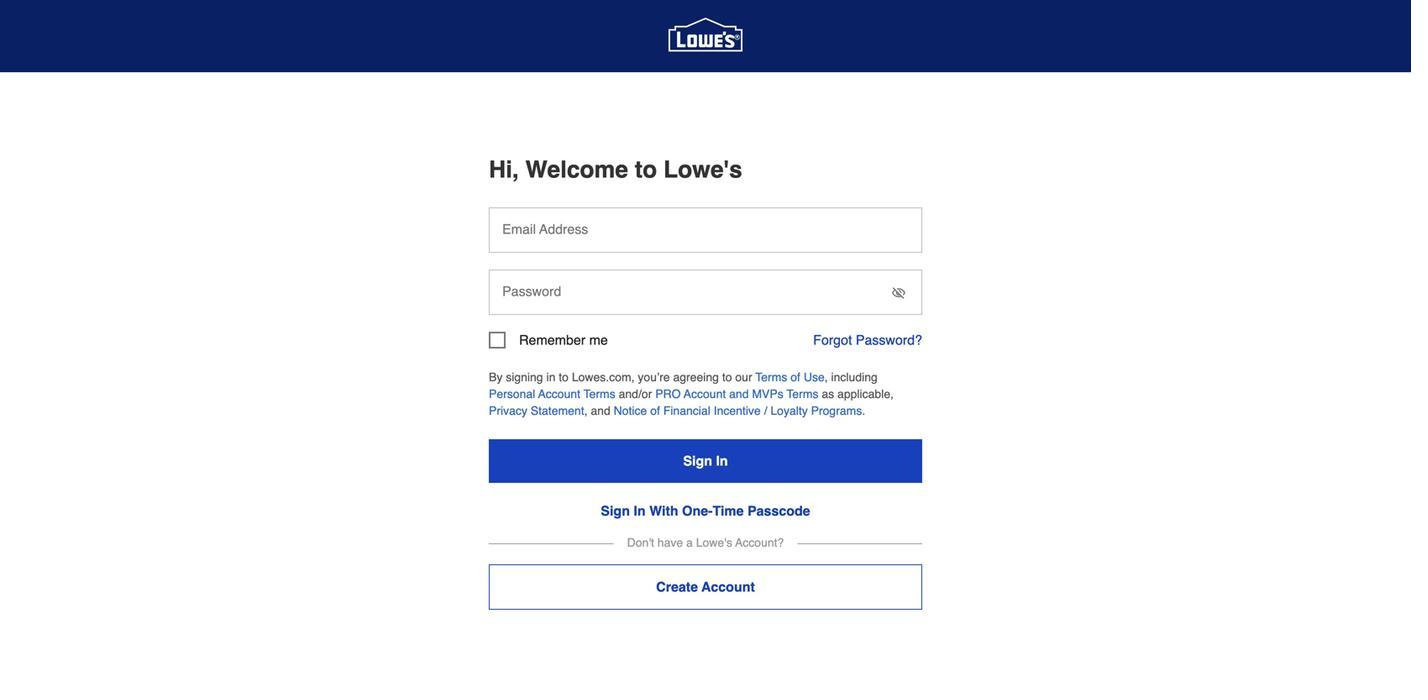 Task type: locate. For each thing, give the bounding box(es) containing it.
account down don't have a lowe's account?
[[702, 579, 755, 595]]

of left use
[[791, 371, 801, 384]]

sign in with one-time passcode
[[601, 503, 811, 519]]

to
[[635, 156, 657, 183], [559, 371, 569, 384], [723, 371, 732, 384]]

as
[[822, 387, 835, 401]]

sign inside sign in button
[[684, 453, 713, 469]]

, up as
[[825, 371, 828, 384]]

0 horizontal spatial of
[[651, 404, 660, 418]]

and
[[730, 387, 749, 401], [591, 404, 611, 418]]

one-
[[682, 503, 713, 519]]

you're
[[638, 371, 670, 384]]

0 horizontal spatial ,
[[585, 404, 588, 418]]

1 horizontal spatial and
[[730, 387, 749, 401]]

and up 'notice of financial incentive / loyalty programs' link
[[730, 387, 749, 401]]

by signing in to lowes.com, you're agreeing to our terms of use , including personal account terms and/or pro account and mvps terms as applicable, privacy statement , and notice of financial incentive / loyalty programs .
[[489, 371, 894, 418]]

0 horizontal spatial sign
[[601, 503, 630, 519]]

, down personal account terms link
[[585, 404, 588, 418]]

and left the notice
[[591, 404, 611, 418]]

lowe's
[[664, 156, 743, 183], [696, 536, 733, 550]]

agreeing
[[674, 371, 719, 384]]

sign in with one-time passcode link
[[601, 503, 811, 519]]

time
[[713, 503, 744, 519]]

account?
[[736, 536, 784, 550]]

to left our
[[723, 371, 732, 384]]

terms
[[756, 371, 788, 384], [584, 387, 616, 401], [787, 387, 819, 401]]

sign for sign in with one-time passcode
[[601, 503, 630, 519]]

remember
[[519, 332, 586, 348]]

1 horizontal spatial of
[[791, 371, 801, 384]]

hi, welcome to lowe's
[[489, 156, 743, 183]]

of
[[791, 371, 801, 384], [651, 404, 660, 418]]

address
[[540, 221, 589, 237]]

notice
[[614, 404, 647, 418]]

in for sign in
[[716, 453, 728, 469]]

/
[[764, 404, 768, 418]]

to right in
[[559, 371, 569, 384]]

0 vertical spatial sign
[[684, 453, 713, 469]]

in
[[716, 453, 728, 469], [634, 503, 646, 519]]

financial
[[664, 404, 711, 418]]

1 vertical spatial of
[[651, 404, 660, 418]]

lowe's up email address text box
[[664, 156, 743, 183]]

1 vertical spatial ,
[[585, 404, 588, 418]]

sign up one-
[[684, 453, 713, 469]]

terms of use link
[[756, 371, 825, 384]]

sign in button
[[489, 440, 923, 483]]

account down "agreeing"
[[684, 387, 726, 401]]

personal account terms link
[[489, 387, 616, 401]]

with
[[650, 503, 679, 519]]

password
[[503, 284, 562, 299]]

me
[[590, 332, 608, 348]]

lowe's home improvement logo image
[[669, 0, 743, 73]]

terms down the lowes.com,
[[584, 387, 616, 401]]

lowe's right a
[[696, 536, 733, 550]]

in up time
[[716, 453, 728, 469]]

and/or
[[619, 387, 652, 401]]

1 horizontal spatial sign
[[684, 453, 713, 469]]

0 horizontal spatial and
[[591, 404, 611, 418]]

0 vertical spatial in
[[716, 453, 728, 469]]

sign
[[684, 453, 713, 469], [601, 503, 630, 519]]

in left with
[[634, 503, 646, 519]]

0 vertical spatial lowe's
[[664, 156, 743, 183]]

terms up "mvps" at the bottom right of the page
[[756, 371, 788, 384]]

0 vertical spatial ,
[[825, 371, 828, 384]]

in
[[547, 371, 556, 384]]

welcome
[[526, 156, 629, 183]]

,
[[825, 371, 828, 384], [585, 404, 588, 418]]

1 vertical spatial in
[[634, 503, 646, 519]]

1 horizontal spatial in
[[716, 453, 728, 469]]

account
[[539, 387, 581, 401], [684, 387, 726, 401], [702, 579, 755, 595]]

forgot
[[814, 332, 853, 348]]

loyalty
[[771, 404, 808, 418]]

sign for sign in
[[684, 453, 713, 469]]

email
[[503, 221, 536, 237]]

1 vertical spatial sign
[[601, 503, 630, 519]]

statement
[[531, 404, 585, 418]]

sign up the don't
[[601, 503, 630, 519]]

of down pro
[[651, 404, 660, 418]]

password password field
[[489, 270, 923, 315]]

pro
[[656, 387, 681, 401]]

forgot password?
[[814, 332, 923, 348]]

2 horizontal spatial to
[[723, 371, 732, 384]]

account inside the create account link
[[702, 579, 755, 595]]

remember me element
[[489, 332, 608, 349]]

by
[[489, 371, 503, 384]]

to right welcome
[[635, 156, 657, 183]]

0 vertical spatial and
[[730, 387, 749, 401]]

0 horizontal spatial in
[[634, 503, 646, 519]]

1 vertical spatial lowe's
[[696, 536, 733, 550]]

use
[[804, 371, 825, 384]]

in inside sign in button
[[716, 453, 728, 469]]

remember me
[[519, 332, 608, 348]]



Task type: describe. For each thing, give the bounding box(es) containing it.
create account
[[657, 579, 755, 595]]

lowe's for to
[[664, 156, 743, 183]]

lowe's for a
[[696, 536, 733, 550]]

incentive
[[714, 404, 761, 418]]

privacy
[[489, 404, 528, 418]]

programs
[[812, 404, 863, 418]]

mvps
[[753, 387, 784, 401]]

pro account and mvps terms link
[[656, 387, 819, 401]]

1 horizontal spatial to
[[635, 156, 657, 183]]

1 vertical spatial and
[[591, 404, 611, 418]]

0 horizontal spatial to
[[559, 371, 569, 384]]

including
[[832, 371, 878, 384]]

notice of financial incentive / loyalty programs link
[[614, 404, 863, 418]]

personal
[[489, 387, 536, 401]]

account up statement
[[539, 387, 581, 401]]

lowes.com,
[[572, 371, 635, 384]]

applicable,
[[838, 387, 894, 401]]

forgot password? link
[[814, 332, 923, 348]]

our
[[736, 371, 753, 384]]

in for sign in with one-time passcode
[[634, 503, 646, 519]]

don't have a lowe's account?
[[628, 536, 784, 550]]

email address
[[503, 221, 589, 237]]

sign in
[[684, 453, 728, 469]]

privacy statement link
[[489, 404, 585, 418]]

show password image
[[893, 287, 906, 300]]

1 horizontal spatial ,
[[825, 371, 828, 384]]

terms down use
[[787, 387, 819, 401]]

password?
[[856, 332, 923, 348]]

passcode
[[748, 503, 811, 519]]

signing
[[506, 371, 543, 384]]

create
[[657, 579, 698, 595]]

Email Address text field
[[489, 208, 923, 253]]

a
[[687, 536, 693, 550]]

don't
[[628, 536, 655, 550]]

create account link
[[489, 565, 923, 610]]

.
[[863, 404, 866, 418]]

hi,
[[489, 156, 519, 183]]

have
[[658, 536, 683, 550]]

0 vertical spatial of
[[791, 371, 801, 384]]



Task type: vqa. For each thing, say whether or not it's contained in the screenshot.
the rightmost Top-
no



